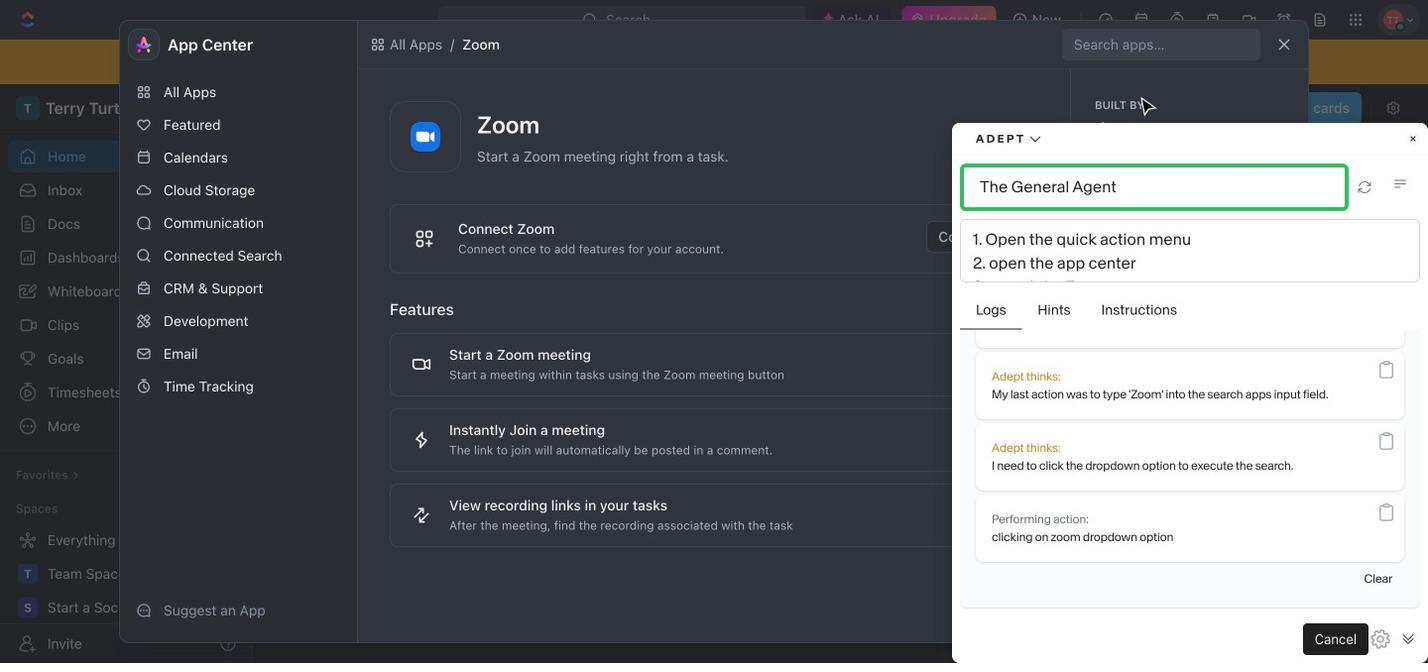 Task type: locate. For each thing, give the bounding box(es) containing it.
nxy2z image
[[370, 37, 386, 53]]

sidebar navigation
[[0, 84, 253, 663]]

dialog
[[119, 20, 1309, 644]]

Search apps… field
[[1074, 33, 1253, 57]]

tree
[[8, 525, 244, 663]]



Task type: vqa. For each thing, say whether or not it's contained in the screenshot.
the 3
no



Task type: describe. For each thing, give the bounding box(es) containing it.
tree inside sidebar navigation
[[8, 525, 244, 663]]

Search tasks... text field
[[1088, 262, 1286, 292]]



